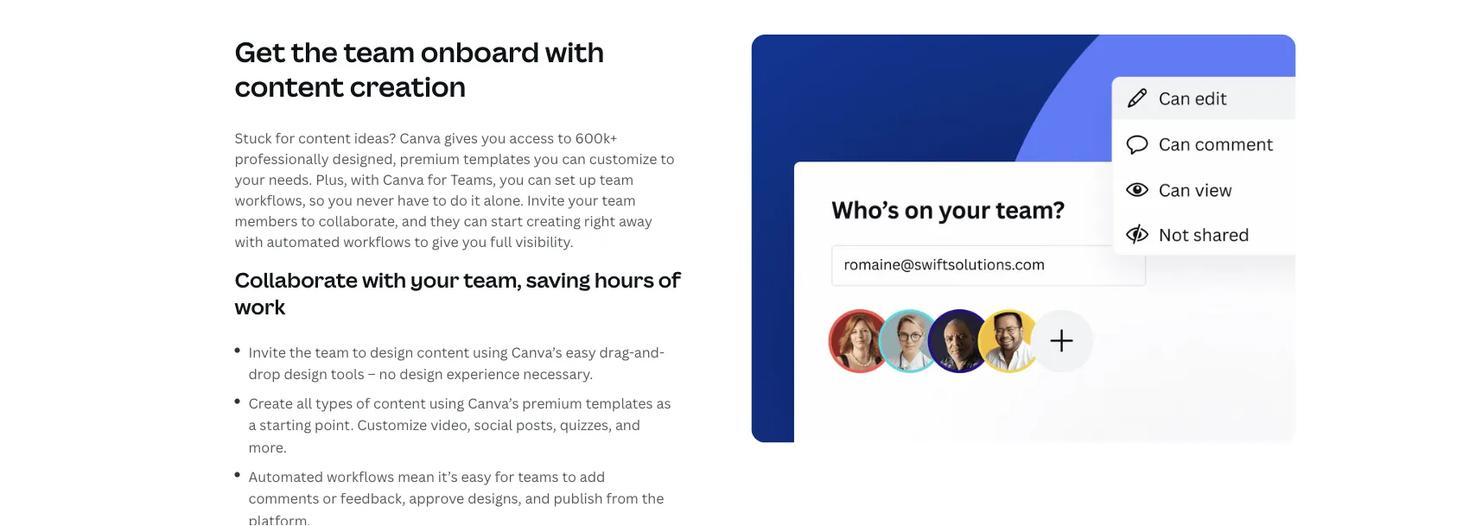 Task type: vqa. For each thing, say whether or not it's contained in the screenshot.
using within the the Invite the team to design content using Canva's easy drag-and- drop design tools – no design experience necessary.
yes



Task type: locate. For each thing, give the bounding box(es) containing it.
to left add
[[562, 467, 576, 486]]

teams
[[518, 467, 559, 486]]

of
[[658, 265, 681, 293], [356, 394, 370, 412]]

for up professionally
[[275, 129, 295, 147]]

1 vertical spatial canva
[[383, 170, 424, 189]]

design
[[370, 343, 413, 361], [284, 365, 327, 383], [399, 365, 443, 383]]

your up workflows,
[[235, 170, 265, 189]]

members
[[235, 212, 298, 230]]

of right hours
[[658, 265, 681, 293]]

can down "it"
[[464, 212, 488, 230]]

0 horizontal spatial of
[[356, 394, 370, 412]]

saving
[[526, 265, 590, 293]]

workflows inside stuck for content ideas? canva gives you access to 600k+ professionally designed, premium templates you can customize to your needs. plus, with canva for teams, you can set up team workflows, so you never have to do it alone. invite your team members to collaborate, and they can start creating right away with automated workflows to give you full visibility.
[[343, 232, 411, 251]]

your
[[235, 170, 265, 189], [568, 191, 598, 210], [411, 265, 459, 293]]

0 vertical spatial premium
[[400, 149, 460, 168]]

a
[[248, 416, 256, 434]]

1 horizontal spatial of
[[658, 265, 681, 293]]

the right get
[[291, 33, 338, 70]]

invite up drop
[[248, 343, 286, 361]]

and inside create all types of content using canva's premium templates as a starting point. customize video, social posts, quizzes, and more.
[[615, 416, 640, 434]]

or
[[323, 489, 337, 508]]

experience
[[446, 365, 520, 383]]

have
[[397, 191, 429, 210]]

you down access
[[534, 149, 558, 168]]

the up all
[[289, 343, 312, 361]]

2 vertical spatial for
[[495, 467, 514, 486]]

canva's inside invite the team to design content using canva's easy drag-and- drop design tools – no design experience necessary.
[[511, 343, 562, 361]]

content up customize
[[373, 394, 426, 412]]

using inside create all types of content using canva's premium templates as a starting point. customize video, social posts, quizzes, and more.
[[429, 394, 464, 412]]

and right quizzes, in the bottom of the page
[[615, 416, 640, 434]]

workflows up the feedback,
[[327, 467, 394, 486]]

0 vertical spatial workflows
[[343, 232, 411, 251]]

0 horizontal spatial invite
[[248, 343, 286, 361]]

the inside get the team onboard with content creation
[[291, 33, 338, 70]]

0 horizontal spatial using
[[429, 394, 464, 412]]

collaborate with your team, saving hours of work
[[235, 265, 681, 320]]

0 horizontal spatial templates
[[463, 149, 530, 168]]

to up tools
[[352, 343, 367, 361]]

never
[[356, 191, 394, 210]]

automated
[[248, 467, 323, 486]]

1 vertical spatial your
[[568, 191, 598, 210]]

you left 'full'
[[462, 232, 487, 251]]

necessary.
[[523, 365, 593, 383]]

can up the set
[[562, 149, 586, 168]]

0 vertical spatial can
[[562, 149, 586, 168]]

the
[[291, 33, 338, 70], [289, 343, 312, 361], [642, 489, 664, 508]]

1 horizontal spatial your
[[411, 265, 459, 293]]

and inside stuck for content ideas? canva gives you access to 600k+ professionally designed, premium templates you can customize to your needs. plus, with canva for teams, you can set up team workflows, so you never have to do it alone. invite your team members to collaborate, and they can start creating right away with automated workflows to give you full visibility.
[[402, 212, 427, 230]]

0 vertical spatial the
[[291, 33, 338, 70]]

content up plus,
[[298, 129, 351, 147]]

to left do on the top
[[432, 191, 447, 210]]

0 vertical spatial for
[[275, 129, 295, 147]]

feedback,
[[340, 489, 406, 508]]

do
[[450, 191, 467, 210]]

1 vertical spatial canva's
[[468, 394, 519, 412]]

easy up necessary.
[[566, 343, 596, 361]]

0 horizontal spatial premium
[[400, 149, 460, 168]]

2 vertical spatial and
[[525, 489, 550, 508]]

invite up 'creating'
[[527, 191, 565, 210]]

content up experience
[[417, 343, 469, 361]]

as
[[656, 394, 671, 412]]

premium up posts,
[[522, 394, 582, 412]]

your down up
[[568, 191, 598, 210]]

1 vertical spatial easy
[[461, 467, 491, 486]]

get the team onboard with content creation
[[235, 33, 604, 105]]

from
[[606, 489, 639, 508]]

templates up teams,
[[463, 149, 530, 168]]

canva's up social
[[468, 394, 519, 412]]

using up video,
[[429, 394, 464, 412]]

1 horizontal spatial templates
[[586, 394, 653, 412]]

0 horizontal spatial easy
[[461, 467, 491, 486]]

you
[[481, 129, 506, 147], [534, 149, 558, 168], [500, 170, 524, 189], [328, 191, 353, 210], [462, 232, 487, 251]]

with inside collaborate with your team, saving hours of work
[[362, 265, 406, 293]]

2 horizontal spatial and
[[615, 416, 640, 434]]

of right types
[[356, 394, 370, 412]]

easy
[[566, 343, 596, 361], [461, 467, 491, 486]]

1 horizontal spatial invite
[[527, 191, 565, 210]]

using up experience
[[473, 343, 508, 361]]

for up designs,
[[495, 467, 514, 486]]

they
[[430, 212, 460, 230]]

1 vertical spatial using
[[429, 394, 464, 412]]

0 vertical spatial of
[[658, 265, 681, 293]]

templates inside create all types of content using canva's premium templates as a starting point. customize video, social posts, quizzes, and more.
[[586, 394, 653, 412]]

you down plus,
[[328, 191, 353, 210]]

away
[[619, 212, 652, 230]]

0 horizontal spatial and
[[402, 212, 427, 230]]

for up have
[[427, 170, 447, 189]]

templates up quizzes, in the bottom of the page
[[586, 394, 653, 412]]

workflows down collaborate,
[[343, 232, 411, 251]]

team
[[343, 33, 415, 70], [600, 170, 634, 189], [602, 191, 636, 210], [315, 343, 349, 361]]

canva's inside create all types of content using canva's premium templates as a starting point. customize video, social posts, quizzes, and more.
[[468, 394, 519, 412]]

hours
[[595, 265, 654, 293]]

all
[[296, 394, 312, 412]]

full
[[490, 232, 512, 251]]

can left the set
[[528, 170, 552, 189]]

using
[[473, 343, 508, 361], [429, 394, 464, 412]]

canva left "gives"
[[399, 129, 441, 147]]

1 vertical spatial for
[[427, 170, 447, 189]]

the right from
[[642, 489, 664, 508]]

1 horizontal spatial premium
[[522, 394, 582, 412]]

invite the team to design content using canva's easy drag-and- drop design tools – no design experience necessary.
[[248, 343, 665, 383]]

1 vertical spatial workflows
[[327, 467, 394, 486]]

and down teams
[[525, 489, 550, 508]]

ideas?
[[354, 129, 396, 147]]

team inside invite the team to design content using canva's easy drag-and- drop design tools – no design experience necessary.
[[315, 343, 349, 361]]

1 vertical spatial invite
[[248, 343, 286, 361]]

with
[[545, 33, 604, 70], [351, 170, 379, 189], [235, 232, 263, 251], [362, 265, 406, 293]]

1 vertical spatial of
[[356, 394, 370, 412]]

it's
[[438, 467, 458, 486]]

starting
[[260, 416, 311, 434]]

0 vertical spatial canva
[[399, 129, 441, 147]]

easy right it's
[[461, 467, 491, 486]]

team inside get the team onboard with content creation
[[343, 33, 415, 70]]

onboard
[[421, 33, 540, 70]]

design up all
[[284, 365, 327, 383]]

templates
[[463, 149, 530, 168], [586, 394, 653, 412]]

1 horizontal spatial easy
[[566, 343, 596, 361]]

1 vertical spatial and
[[615, 416, 640, 434]]

your down give
[[411, 265, 459, 293]]

0 horizontal spatial for
[[275, 129, 295, 147]]

premium down "gives"
[[400, 149, 460, 168]]

1 vertical spatial the
[[289, 343, 312, 361]]

premium
[[400, 149, 460, 168], [522, 394, 582, 412]]

collaborate,
[[319, 212, 398, 230]]

with inside get the team onboard with content creation
[[545, 33, 604, 70]]

and down have
[[402, 212, 427, 230]]

for
[[275, 129, 295, 147], [427, 170, 447, 189], [495, 467, 514, 486]]

2 vertical spatial your
[[411, 265, 459, 293]]

you up alone.
[[500, 170, 524, 189]]

visibility.
[[515, 232, 574, 251]]

0 vertical spatial canva's
[[511, 343, 562, 361]]

to
[[558, 129, 572, 147], [660, 149, 675, 168], [432, 191, 447, 210], [301, 212, 315, 230], [414, 232, 428, 251], [352, 343, 367, 361], [562, 467, 576, 486]]

0 vertical spatial templates
[[463, 149, 530, 168]]

to inside automated workflows mean it's easy for teams to add comments or feedback, approve designs, and publish from the platform.
[[562, 467, 576, 486]]

team,
[[463, 265, 522, 293]]

to inside invite the team to design content using canva's easy drag-and- drop design tools – no design experience necessary.
[[352, 343, 367, 361]]

workflows
[[343, 232, 411, 251], [327, 467, 394, 486]]

workflows inside automated workflows mean it's easy for teams to add comments or feedback, approve designs, and publish from the platform.
[[327, 467, 394, 486]]

1 vertical spatial premium
[[522, 394, 582, 412]]

canva
[[399, 129, 441, 147], [383, 170, 424, 189]]

1 horizontal spatial can
[[528, 170, 552, 189]]

1 horizontal spatial using
[[473, 343, 508, 361]]

content inside get the team onboard with content creation
[[235, 67, 344, 105]]

0 vertical spatial easy
[[566, 343, 596, 361]]

drop
[[248, 365, 281, 383]]

the for get
[[291, 33, 338, 70]]

0 vertical spatial invite
[[527, 191, 565, 210]]

0 vertical spatial your
[[235, 170, 265, 189]]

get
[[235, 33, 285, 70]]

professionally
[[235, 149, 329, 168]]

create all types of content using canva's premium templates as a starting point. customize video, social posts, quizzes, and more.
[[248, 394, 671, 457]]

1 horizontal spatial and
[[525, 489, 550, 508]]

invite inside invite the team to design content using canva's easy drag-and- drop design tools – no design experience necessary.
[[248, 343, 286, 361]]

using inside invite the team to design content using canva's easy drag-and- drop design tools – no design experience necessary.
[[473, 343, 508, 361]]

creation
[[350, 67, 466, 105]]

1 vertical spatial templates
[[586, 394, 653, 412]]

and
[[402, 212, 427, 230], [615, 416, 640, 434], [525, 489, 550, 508]]

teams,
[[450, 170, 496, 189]]

invite
[[527, 191, 565, 210], [248, 343, 286, 361]]

0 vertical spatial and
[[402, 212, 427, 230]]

up
[[579, 170, 596, 189]]

the inside invite the team to design content using canva's easy drag-and- drop design tools – no design experience necessary.
[[289, 343, 312, 361]]

2 horizontal spatial for
[[495, 467, 514, 486]]

0 vertical spatial using
[[473, 343, 508, 361]]

canva's
[[511, 343, 562, 361], [468, 394, 519, 412]]

content
[[235, 67, 344, 105], [298, 129, 351, 147], [417, 343, 469, 361], [373, 394, 426, 412]]

2 horizontal spatial can
[[562, 149, 586, 168]]

canva up have
[[383, 170, 424, 189]]

to right customize
[[660, 149, 675, 168]]

2 vertical spatial the
[[642, 489, 664, 508]]

canva's up necessary.
[[511, 343, 562, 361]]

2 vertical spatial can
[[464, 212, 488, 230]]

0 horizontal spatial your
[[235, 170, 265, 189]]

content up stuck
[[235, 67, 344, 105]]

can
[[562, 149, 586, 168], [528, 170, 552, 189], [464, 212, 488, 230]]



Task type: describe. For each thing, give the bounding box(es) containing it.
posts,
[[516, 416, 556, 434]]

customize
[[589, 149, 657, 168]]

premium inside create all types of content using canva's premium templates as a starting point. customize video, social posts, quizzes, and more.
[[522, 394, 582, 412]]

automated workflows mean it's easy for teams to add comments or feedback, approve designs, and publish from the platform.
[[248, 467, 664, 526]]

to left give
[[414, 232, 428, 251]]

types
[[315, 394, 353, 412]]

for inside automated workflows mean it's easy for teams to add comments or feedback, approve designs, and publish from the platform.
[[495, 467, 514, 486]]

of inside create all types of content using canva's premium templates as a starting point. customize video, social posts, quizzes, and more.
[[356, 394, 370, 412]]

needs.
[[268, 170, 312, 189]]

no
[[379, 365, 396, 383]]

access
[[509, 129, 554, 147]]

stuck
[[235, 129, 272, 147]]

creating
[[526, 212, 581, 230]]

the inside automated workflows mean it's easy for teams to add comments or feedback, approve designs, and publish from the platform.
[[642, 489, 664, 508]]

invite to collaborate image
[[751, 35, 1296, 443]]

templates inside stuck for content ideas? canva gives you access to 600k+ professionally designed, premium templates you can customize to your needs. plus, with canva for teams, you can set up team workflows, so you never have to do it alone. invite your team members to collaborate, and they can start creating right away with automated workflows to give you full visibility.
[[463, 149, 530, 168]]

mean
[[398, 467, 435, 486]]

of inside collaborate with your team, saving hours of work
[[658, 265, 681, 293]]

600k+
[[575, 129, 617, 147]]

point.
[[315, 416, 354, 434]]

quizzes,
[[560, 416, 612, 434]]

designed,
[[332, 149, 396, 168]]

content inside invite the team to design content using canva's easy drag-and- drop design tools – no design experience necessary.
[[417, 343, 469, 361]]

your inside collaborate with your team, saving hours of work
[[411, 265, 459, 293]]

stuck for content ideas? canva gives you access to 600k+ professionally designed, premium templates you can customize to your needs. plus, with canva for teams, you can set up team workflows, so you never have to do it alone. invite your team members to collaborate, and they can start creating right away with automated workflows to give you full visibility.
[[235, 129, 675, 251]]

tools
[[331, 365, 364, 383]]

easy inside invite the team to design content using canva's easy drag-and- drop design tools – no design experience necessary.
[[566, 343, 596, 361]]

social
[[474, 416, 513, 434]]

easy inside automated workflows mean it's easy for teams to add comments or feedback, approve designs, and publish from the platform.
[[461, 467, 491, 486]]

work
[[235, 292, 285, 320]]

right
[[584, 212, 615, 230]]

start
[[491, 212, 523, 230]]

comments
[[248, 489, 319, 508]]

the for invite
[[289, 343, 312, 361]]

premium inside stuck for content ideas? canva gives you access to 600k+ professionally designed, premium templates you can customize to your needs. plus, with canva for teams, you can set up team workflows, so you never have to do it alone. invite your team members to collaborate, and they can start creating right away with automated workflows to give you full visibility.
[[400, 149, 460, 168]]

to up 'automated'
[[301, 212, 315, 230]]

0 horizontal spatial can
[[464, 212, 488, 230]]

add
[[580, 467, 605, 486]]

2 horizontal spatial your
[[568, 191, 598, 210]]

workflows,
[[235, 191, 306, 210]]

to left 600k+
[[558, 129, 572, 147]]

create
[[248, 394, 293, 412]]

drag-
[[599, 343, 634, 361]]

–
[[368, 365, 376, 383]]

customize
[[357, 416, 427, 434]]

gives
[[444, 129, 478, 147]]

and inside automated workflows mean it's easy for teams to add comments or feedback, approve designs, and publish from the platform.
[[525, 489, 550, 508]]

approve
[[409, 489, 464, 508]]

it
[[471, 191, 480, 210]]

video,
[[431, 416, 471, 434]]

automated
[[267, 232, 340, 251]]

set
[[555, 170, 575, 189]]

1 horizontal spatial for
[[427, 170, 447, 189]]

invite inside stuck for content ideas? canva gives you access to 600k+ professionally designed, premium templates you can customize to your needs. plus, with canva for teams, you can set up team workflows, so you never have to do it alone. invite your team members to collaborate, and they can start creating right away with automated workflows to give you full visibility.
[[527, 191, 565, 210]]

so
[[309, 191, 325, 210]]

design up the no
[[370, 343, 413, 361]]

alone.
[[484, 191, 524, 210]]

you right "gives"
[[481, 129, 506, 147]]

give
[[432, 232, 459, 251]]

publish
[[554, 489, 603, 508]]

and-
[[634, 343, 665, 361]]

collaborate
[[235, 265, 358, 293]]

platform.
[[248, 511, 311, 526]]

1 vertical spatial can
[[528, 170, 552, 189]]

plus,
[[316, 170, 347, 189]]

content inside stuck for content ideas? canva gives you access to 600k+ professionally designed, premium templates you can customize to your needs. plus, with canva for teams, you can set up team workflows, so you never have to do it alone. invite your team members to collaborate, and they can start creating right away with automated workflows to give you full visibility.
[[298, 129, 351, 147]]

design right the no
[[399, 365, 443, 383]]

designs,
[[468, 489, 522, 508]]

content inside create all types of content using canva's premium templates as a starting point. customize video, social posts, quizzes, and more.
[[373, 394, 426, 412]]

more.
[[248, 438, 287, 457]]



